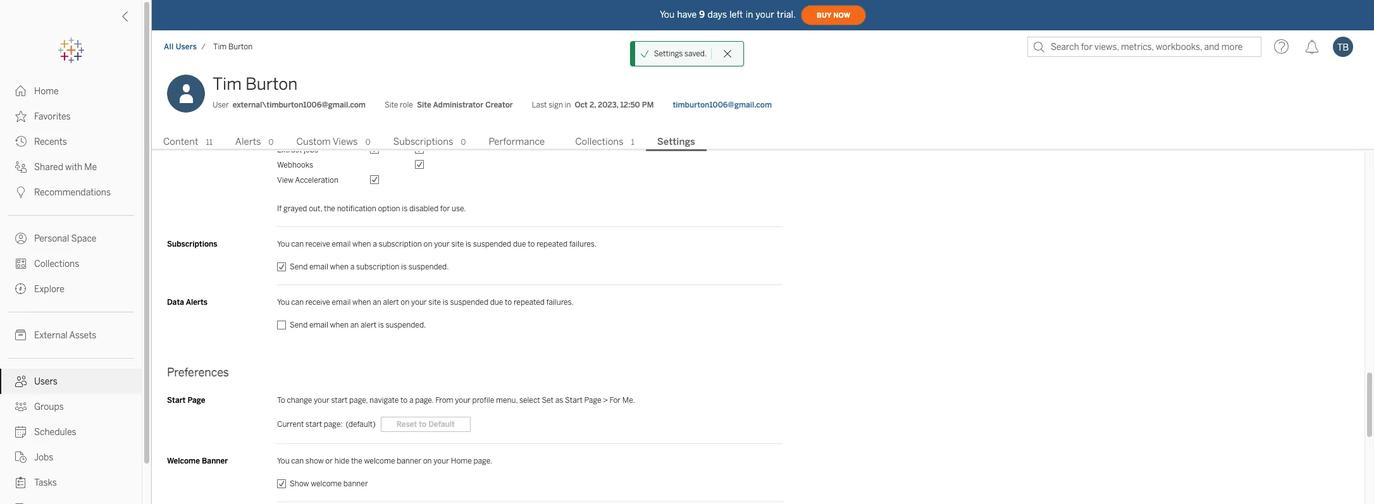 Task type: describe. For each thing, give the bounding box(es) containing it.
all users /
[[164, 42, 206, 51]]

jobs
[[304, 145, 318, 154]]

if
[[277, 204, 282, 213]]

for
[[610, 396, 621, 405]]

use.
[[452, 204, 466, 213]]

1 site from the left
[[385, 101, 398, 109]]

>
[[603, 396, 608, 405]]

days
[[708, 9, 727, 20]]

repeated for you can receive email when a subscription on your site is suspended due to repeated failures.
[[537, 240, 568, 249]]

by text only_f5he34f image for favorites
[[15, 111, 27, 122]]

success image
[[640, 49, 649, 58]]

explore link
[[0, 277, 142, 302]]

by text only_f5he34f image for personal space
[[15, 233, 27, 244]]

current start page: (default)
[[277, 420, 377, 429]]

by text only_f5he34f image for shared with me
[[15, 161, 27, 173]]

performance
[[489, 136, 545, 147]]

11 by text only_f5he34f image from the top
[[15, 503, 27, 504]]

by text only_f5he34f image for groups
[[15, 401, 27, 413]]

explore
[[34, 284, 64, 295]]

1 start from the left
[[167, 396, 186, 405]]

you for you can receive email when an alert on your site is suspended due to repeated failures.
[[277, 298, 290, 307]]

view
[[277, 176, 294, 185]]

can for send email when a subscription is suspended.
[[291, 240, 304, 249]]

buy now
[[817, 11, 851, 19]]

for
[[440, 204, 450, 213]]

your left trial.
[[756, 9, 775, 20]]

1 page from the left
[[188, 396, 205, 405]]

send for send email when an alert is suspended.
[[290, 321, 308, 330]]

custom views
[[296, 136, 358, 147]]

0 vertical spatial an
[[373, 298, 382, 307]]

your right "from"
[[455, 396, 471, 405]]

send email when an alert is suspended.
[[290, 321, 426, 330]]

0 for subscriptions
[[461, 138, 466, 147]]

suspended. for subscription
[[409, 262, 449, 271]]

timburton1006@gmail.com
[[673, 101, 772, 109]]

0 vertical spatial tim burton
[[213, 42, 253, 51]]

settings saved.
[[654, 49, 707, 58]]

to change your start page, navigate to a page. from your profile menu, select set as start page > for me.
[[277, 396, 635, 405]]

your down you can receive email when a subscription on your site is suspended due to repeated failures.
[[411, 298, 427, 307]]

you have 9 days left in your trial.
[[660, 9, 796, 20]]

extract jobs
[[277, 145, 318, 154]]

site role site administrator creator
[[385, 101, 513, 109]]

tasks
[[34, 478, 57, 489]]

disabled
[[409, 204, 439, 213]]

groups link
[[0, 394, 142, 420]]

pm
[[642, 101, 654, 109]]

sign
[[549, 101, 563, 109]]

on for subscription
[[424, 240, 433, 249]]

with
[[65, 162, 82, 173]]

on for alert
[[401, 298, 410, 307]]

burton inside main content
[[245, 74, 298, 94]]

timburton1006@gmail.com link
[[673, 99, 772, 111]]

11
[[206, 138, 213, 147]]

you for you can receive email when a subscription on your site is suspended due to repeated failures.
[[277, 240, 290, 249]]

2 start from the left
[[565, 396, 583, 405]]

0 horizontal spatial an
[[350, 321, 359, 330]]

1 horizontal spatial the
[[351, 457, 363, 466]]

external assets link
[[0, 323, 142, 348]]

data alerts
[[167, 298, 208, 307]]

show welcome banner
[[290, 480, 368, 488]]

you can receive email when a subscription on your site is suspended due to repeated failures.
[[277, 240, 597, 249]]

all
[[164, 42, 174, 51]]

select
[[520, 396, 540, 405]]

preferences
[[167, 366, 229, 380]]

personal space
[[34, 234, 96, 244]]

recents
[[34, 137, 67, 147]]

profile
[[472, 396, 494, 405]]

groups
[[34, 402, 64, 413]]

due for send email when an alert is suspended.
[[490, 298, 503, 307]]

you for you have 9 days left in your trial.
[[660, 9, 675, 20]]

collections inside 'main navigation. press the up and down arrow keys to access links.' element
[[34, 259, 79, 270]]

last sign in oct 2, 2023, 12:50 pm
[[532, 101, 654, 109]]

change
[[287, 396, 312, 405]]

if grayed out, the notification option is disabled for use.
[[277, 204, 466, 213]]

Search for views, metrics, workbooks, and more text field
[[1028, 37, 1262, 57]]

notification
[[337, 204, 376, 213]]

show
[[306, 457, 324, 466]]

2 site from the left
[[417, 101, 431, 109]]

0 horizontal spatial start
[[306, 420, 322, 429]]

you for you can show or hide the welcome banner on your home page.
[[277, 457, 290, 466]]

send for send email when a subscription is suspended.
[[290, 262, 308, 271]]

1 vertical spatial page.
[[474, 457, 493, 466]]

0 vertical spatial users
[[176, 42, 197, 51]]

settings saved. alert
[[654, 48, 707, 59]]

tim inside main content
[[213, 74, 242, 94]]

by text only_f5he34f image for schedules
[[15, 427, 27, 438]]

creator
[[486, 101, 513, 109]]

2,
[[590, 101, 596, 109]]

administrator
[[433, 101, 484, 109]]

1 horizontal spatial start
[[331, 396, 348, 405]]

reset to default
[[397, 420, 455, 429]]

repeated for you can receive email when an alert on your site is suspended due to repeated failures.
[[514, 298, 545, 307]]

1 vertical spatial welcome
[[311, 480, 342, 488]]

sub-spaces tab list
[[152, 135, 1375, 151]]

extract
[[277, 145, 302, 154]]

recommendations
[[34, 187, 111, 198]]

recommendations link
[[0, 180, 142, 205]]

1 vertical spatial alerts
[[186, 298, 208, 307]]

0 horizontal spatial subscriptions
[[167, 240, 217, 249]]

schedules
[[34, 427, 76, 438]]

custom
[[296, 136, 331, 147]]

settings for settings saved.
[[654, 49, 683, 58]]

view acceleration
[[277, 176, 339, 185]]

0 vertical spatial in
[[746, 9, 753, 20]]

space
[[71, 234, 96, 244]]

to
[[277, 396, 285, 405]]

users link
[[0, 369, 142, 394]]

main navigation. press the up and down arrow keys to access links. element
[[0, 78, 142, 504]]

due for send email when a subscription is suspended.
[[513, 240, 526, 249]]

have
[[677, 9, 697, 20]]

navigation panel element
[[0, 38, 142, 504]]

page,
[[349, 396, 368, 405]]

menu,
[[496, 396, 518, 405]]

shared
[[34, 162, 63, 173]]

schedules link
[[0, 420, 142, 445]]

failures. for you can receive email when an alert on your site is suspended due to repeated failures.
[[547, 298, 574, 307]]

1
[[631, 138, 635, 147]]

me.
[[623, 396, 635, 405]]

you can receive email when an alert on your site is suspended due to repeated failures.
[[277, 298, 574, 307]]

external assets
[[34, 330, 96, 341]]

/
[[201, 42, 206, 51]]

start page
[[167, 396, 205, 405]]

your down default
[[434, 457, 449, 466]]

buy
[[817, 11, 832, 19]]

tasks link
[[0, 470, 142, 496]]

set
[[542, 396, 554, 405]]

favorites
[[34, 111, 71, 122]]

navigate
[[370, 396, 399, 405]]

external\timburton1006@gmail.com
[[233, 101, 366, 109]]

0 vertical spatial subscription
[[379, 240, 422, 249]]

page:
[[324, 420, 343, 429]]

failures. for you can receive email when a subscription on your site is suspended due to repeated failures.
[[570, 240, 597, 249]]



Task type: vqa. For each thing, say whether or not it's contained in the screenshot.
search for views, metrics, workbooks, and more text box
yes



Task type: locate. For each thing, give the bounding box(es) containing it.
start left page, on the left bottom of page
[[331, 396, 348, 405]]

2 horizontal spatial a
[[409, 396, 414, 405]]

0 vertical spatial on
[[424, 240, 433, 249]]

by text only_f5he34f image inside jobs "link"
[[15, 452, 27, 463]]

12:50
[[620, 101, 640, 109]]

0 vertical spatial home
[[34, 86, 59, 97]]

to inside button
[[419, 420, 427, 429]]

1 vertical spatial suspended
[[450, 298, 489, 307]]

in right left
[[746, 9, 753, 20]]

1 vertical spatial subscriptions
[[167, 240, 217, 249]]

shared with me
[[34, 162, 97, 173]]

2 vertical spatial on
[[423, 457, 432, 466]]

user
[[213, 101, 229, 109]]

failures.
[[570, 240, 597, 249], [547, 298, 574, 307]]

welcome right hide
[[364, 457, 395, 466]]

2 horizontal spatial 0
[[461, 138, 466, 147]]

by text only_f5he34f image inside favorites link
[[15, 111, 27, 122]]

0 vertical spatial burton
[[228, 42, 253, 51]]

9 by text only_f5he34f image from the top
[[15, 452, 27, 463]]

collections down personal
[[34, 259, 79, 270]]

1 horizontal spatial page.
[[474, 457, 493, 466]]

suspended
[[473, 240, 511, 249], [450, 298, 489, 307]]

10 by text only_f5he34f image from the top
[[15, 477, 27, 489]]

due
[[513, 240, 526, 249], [490, 298, 503, 307]]

tim burton element
[[210, 42, 256, 51]]

0 vertical spatial can
[[291, 240, 304, 249]]

personal space link
[[0, 226, 142, 251]]

welcome banner
[[167, 457, 228, 466]]

repeated
[[537, 240, 568, 249], [514, 298, 545, 307]]

subscriptions inside "sub-spaces" tab list
[[393, 136, 453, 147]]

0 horizontal spatial users
[[34, 377, 58, 387]]

6 by text only_f5he34f image from the top
[[15, 284, 27, 295]]

receive for send email when an alert is suspended.
[[306, 298, 330, 307]]

by text only_f5he34f image left recents
[[15, 136, 27, 147]]

1 vertical spatial due
[[490, 298, 503, 307]]

can
[[291, 240, 304, 249], [291, 298, 304, 307], [291, 457, 304, 466]]

0 vertical spatial suspended.
[[409, 262, 449, 271]]

can for send email when an alert is suspended.
[[291, 298, 304, 307]]

1 horizontal spatial welcome
[[364, 457, 395, 466]]

settings inside "sub-spaces" tab list
[[657, 136, 695, 147]]

settings for settings
[[657, 136, 695, 147]]

welcome
[[167, 457, 200, 466]]

1 vertical spatial send
[[290, 321, 308, 330]]

(default)
[[346, 420, 376, 429]]

collections link
[[0, 251, 142, 277]]

0 vertical spatial welcome
[[364, 457, 395, 466]]

by text only_f5he34f image inside home link
[[15, 85, 27, 97]]

site down you can receive email when a subscription on your site is suspended due to repeated failures.
[[429, 298, 441, 307]]

2 page from the left
[[585, 396, 602, 405]]

0 vertical spatial suspended
[[473, 240, 511, 249]]

can for show welcome banner
[[291, 457, 304, 466]]

site right the role
[[417, 101, 431, 109]]

a
[[373, 240, 377, 249], [350, 262, 355, 271], [409, 396, 414, 405]]

page
[[188, 396, 205, 405], [585, 396, 602, 405]]

users left /
[[176, 42, 197, 51]]

page. down profile
[[474, 457, 493, 466]]

start
[[167, 396, 186, 405], [565, 396, 583, 405]]

a up send email when a subscription is suspended.
[[373, 240, 377, 249]]

1 vertical spatial site
[[429, 298, 441, 307]]

on down reset to default
[[423, 457, 432, 466]]

suspended.
[[409, 262, 449, 271], [386, 321, 426, 330]]

1 vertical spatial can
[[291, 298, 304, 307]]

0 vertical spatial alerts
[[235, 136, 261, 147]]

3 by text only_f5he34f image from the top
[[15, 161, 27, 173]]

page. left "from"
[[415, 396, 434, 405]]

favorites link
[[0, 104, 142, 129]]

alerts
[[235, 136, 261, 147], [186, 298, 208, 307]]

1 vertical spatial collections
[[34, 259, 79, 270]]

in right "sign" on the top of the page
[[565, 101, 571, 109]]

0 vertical spatial due
[[513, 240, 526, 249]]

subscription down if grayed out, the notification option is disabled for use.
[[356, 262, 400, 271]]

a up reset
[[409, 396, 414, 405]]

site
[[452, 240, 464, 249], [429, 298, 441, 307]]

0 horizontal spatial start
[[167, 396, 186, 405]]

to
[[528, 240, 535, 249], [505, 298, 512, 307], [401, 396, 408, 405], [419, 420, 427, 429]]

2 vertical spatial a
[[409, 396, 414, 405]]

0 vertical spatial subscriptions
[[393, 136, 453, 147]]

0 horizontal spatial site
[[385, 101, 398, 109]]

suspended. down "you can receive email when an alert on your site is suspended due to repeated failures."
[[386, 321, 426, 330]]

by text only_f5he34f image for collections
[[15, 258, 27, 270]]

saved.
[[685, 49, 707, 58]]

1 horizontal spatial an
[[373, 298, 382, 307]]

home link
[[0, 78, 142, 104]]

by text only_f5he34f image inside "collections" link
[[15, 258, 27, 270]]

1 vertical spatial banner
[[344, 480, 368, 488]]

8 by text only_f5he34f image from the top
[[15, 401, 27, 413]]

0 vertical spatial site
[[452, 240, 464, 249]]

by text only_f5he34f image for recents
[[15, 136, 27, 147]]

your down for
[[434, 240, 450, 249]]

0 horizontal spatial in
[[565, 101, 571, 109]]

by text only_f5he34f image for recommendations
[[15, 187, 27, 198]]

out,
[[309, 204, 322, 213]]

0 horizontal spatial a
[[350, 262, 355, 271]]

0 vertical spatial start
[[331, 396, 348, 405]]

banner down reset
[[397, 457, 421, 466]]

by text only_f5he34f image for home
[[15, 85, 27, 97]]

1 vertical spatial users
[[34, 377, 58, 387]]

me
[[84, 162, 97, 173]]

now
[[834, 11, 851, 19]]

reset
[[397, 420, 417, 429]]

1 by text only_f5he34f image from the top
[[15, 85, 27, 97]]

from
[[436, 396, 453, 405]]

1 horizontal spatial start
[[565, 396, 583, 405]]

by text only_f5he34f image
[[15, 85, 27, 97], [15, 111, 27, 122], [15, 161, 27, 173], [15, 187, 27, 198], [15, 258, 27, 270], [15, 284, 27, 295], [15, 376, 27, 387], [15, 401, 27, 413], [15, 452, 27, 463], [15, 477, 27, 489], [15, 503, 27, 504]]

by text only_f5he34f image
[[15, 136, 27, 147], [15, 233, 27, 244], [15, 330, 27, 341], [15, 427, 27, 438]]

site down use.
[[452, 240, 464, 249]]

9
[[700, 9, 705, 20]]

0 vertical spatial failures.
[[570, 240, 597, 249]]

by text only_f5he34f image inside "tasks" link
[[15, 477, 27, 489]]

start down preferences
[[167, 396, 186, 405]]

show
[[290, 480, 309, 488]]

1 horizontal spatial a
[[373, 240, 377, 249]]

1 vertical spatial start
[[306, 420, 322, 429]]

collections left the 1 at the top left of the page
[[575, 136, 624, 147]]

2 receive from the top
[[306, 298, 330, 307]]

2 can from the top
[[291, 298, 304, 307]]

1 vertical spatial subscription
[[356, 262, 400, 271]]

4 by text only_f5he34f image from the top
[[15, 187, 27, 198]]

the right out,
[[324, 204, 335, 213]]

0 for custom views
[[366, 138, 371, 147]]

1 vertical spatial failures.
[[547, 298, 574, 307]]

suspended for send email when a subscription is suspended.
[[473, 240, 511, 249]]

1 vertical spatial receive
[[306, 298, 330, 307]]

start left page: at the bottom of the page
[[306, 420, 322, 429]]

by text only_f5he34f image inside 'users' link
[[15, 376, 27, 387]]

1 horizontal spatial collections
[[575, 136, 624, 147]]

by text only_f5he34f image inside the explore link
[[15, 284, 27, 295]]

0 vertical spatial the
[[324, 204, 335, 213]]

1 horizontal spatial site
[[452, 240, 464, 249]]

0 horizontal spatial the
[[324, 204, 335, 213]]

home
[[34, 86, 59, 97], [451, 457, 472, 466]]

you
[[660, 9, 675, 20], [277, 240, 290, 249], [277, 298, 290, 307], [277, 457, 290, 466]]

tim burton right /
[[213, 42, 253, 51]]

1 horizontal spatial banner
[[397, 457, 421, 466]]

users inside 'users' link
[[34, 377, 58, 387]]

a down notification
[[350, 262, 355, 271]]

1 horizontal spatial alerts
[[235, 136, 261, 147]]

1 horizontal spatial in
[[746, 9, 753, 20]]

users
[[176, 42, 197, 51], [34, 377, 58, 387]]

by text only_f5he34f image inside personal space link
[[15, 233, 27, 244]]

tim right /
[[213, 42, 227, 51]]

welcome down or
[[311, 480, 342, 488]]

jobs link
[[0, 445, 142, 470]]

4 by text only_f5he34f image from the top
[[15, 427, 27, 438]]

tim
[[213, 42, 227, 51], [213, 74, 242, 94]]

tim up user
[[213, 74, 242, 94]]

0 vertical spatial send
[[290, 262, 308, 271]]

3 0 from the left
[[461, 138, 466, 147]]

0 vertical spatial banner
[[397, 457, 421, 466]]

in
[[746, 9, 753, 20], [565, 101, 571, 109]]

0
[[269, 138, 274, 147], [366, 138, 371, 147], [461, 138, 466, 147]]

1 can from the top
[[291, 240, 304, 249]]

2 0 from the left
[[366, 138, 371, 147]]

alerts inside "sub-spaces" tab list
[[235, 136, 261, 147]]

0 horizontal spatial banner
[[344, 480, 368, 488]]

send
[[290, 262, 308, 271], [290, 321, 308, 330]]

content
[[163, 136, 198, 147]]

0 left extract in the top left of the page
[[269, 138, 274, 147]]

1 by text only_f5he34f image from the top
[[15, 136, 27, 147]]

0 horizontal spatial page.
[[415, 396, 434, 405]]

1 horizontal spatial page
[[585, 396, 602, 405]]

0 horizontal spatial due
[[490, 298, 503, 307]]

left
[[730, 9, 743, 20]]

by text only_f5he34f image for tasks
[[15, 477, 27, 489]]

by text only_f5he34f image left personal
[[15, 233, 27, 244]]

or
[[325, 457, 333, 466]]

0 horizontal spatial alert
[[361, 321, 377, 330]]

1 vertical spatial repeated
[[514, 298, 545, 307]]

your right the change
[[314, 396, 330, 405]]

the right hide
[[351, 457, 363, 466]]

external
[[34, 330, 68, 341]]

site for send email when an alert is suspended.
[[429, 298, 441, 307]]

alert down send email when a subscription is suspended.
[[361, 321, 377, 330]]

current
[[277, 420, 304, 429]]

5 by text only_f5he34f image from the top
[[15, 258, 27, 270]]

acceleration
[[295, 176, 339, 185]]

0 vertical spatial tim
[[213, 42, 227, 51]]

by text only_f5he34f image for users
[[15, 376, 27, 387]]

alert up send email when an alert is suspended.
[[383, 298, 399, 307]]

receive down out,
[[306, 240, 330, 249]]

page left >
[[585, 396, 602, 405]]

option
[[378, 204, 400, 213]]

1 send from the top
[[290, 262, 308, 271]]

1 vertical spatial the
[[351, 457, 363, 466]]

home up favorites
[[34, 86, 59, 97]]

by text only_f5he34f image inside schedules link
[[15, 427, 27, 438]]

0 vertical spatial repeated
[[537, 240, 568, 249]]

collections inside "sub-spaces" tab list
[[575, 136, 624, 147]]

burton
[[228, 42, 253, 51], [245, 74, 298, 94]]

0 down administrator
[[461, 138, 466, 147]]

by text only_f5he34f image for jobs
[[15, 452, 27, 463]]

3 can from the top
[[291, 457, 304, 466]]

1 vertical spatial settings
[[657, 136, 695, 147]]

site
[[385, 101, 398, 109], [417, 101, 431, 109]]

tim burton inside main content
[[213, 74, 298, 94]]

1 vertical spatial an
[[350, 321, 359, 330]]

site left the role
[[385, 101, 398, 109]]

1 vertical spatial a
[[350, 262, 355, 271]]

subscriptions up data alerts
[[167, 240, 217, 249]]

0 vertical spatial settings
[[654, 49, 683, 58]]

the
[[324, 204, 335, 213], [351, 457, 363, 466]]

0 horizontal spatial page
[[188, 396, 205, 405]]

1 receive from the top
[[306, 240, 330, 249]]

subscription down option
[[379, 240, 422, 249]]

all users link
[[163, 42, 198, 52]]

0 right views at left
[[366, 138, 371, 147]]

settings right the 1 at the top left of the page
[[657, 136, 695, 147]]

tim burton up user external\timburton1006@gmail.com
[[213, 74, 298, 94]]

in inside tim burton main content
[[565, 101, 571, 109]]

1 horizontal spatial subscriptions
[[393, 136, 453, 147]]

by text only_f5he34f image for explore
[[15, 284, 27, 295]]

is
[[402, 204, 408, 213], [466, 240, 471, 249], [401, 262, 407, 271], [443, 298, 449, 307], [378, 321, 384, 330]]

1 vertical spatial home
[[451, 457, 472, 466]]

an down send email when a subscription is suspended.
[[350, 321, 359, 330]]

0 horizontal spatial site
[[429, 298, 441, 307]]

alerts right data on the bottom left of page
[[186, 298, 208, 307]]

1 horizontal spatial 0
[[366, 138, 371, 147]]

suspended. for alert
[[386, 321, 426, 330]]

1 vertical spatial burton
[[245, 74, 298, 94]]

receive up send email when an alert is suspended.
[[306, 298, 330, 307]]

start
[[331, 396, 348, 405], [306, 420, 322, 429]]

role
[[400, 101, 413, 109]]

receive for send email when a subscription is suspended.
[[306, 240, 330, 249]]

subscriptions
[[393, 136, 453, 147], [167, 240, 217, 249]]

trial.
[[777, 9, 796, 20]]

you can show or hide the welcome banner on your home page.
[[277, 457, 493, 466]]

1 horizontal spatial home
[[451, 457, 472, 466]]

0 horizontal spatial welcome
[[311, 480, 342, 488]]

by text only_f5he34f image for external assets
[[15, 330, 27, 341]]

settings inside alert
[[654, 49, 683, 58]]

by text only_f5he34f image inside groups link
[[15, 401, 27, 413]]

an up send email when an alert is suspended.
[[373, 298, 382, 307]]

home inside 'main navigation. press the up and down arrow keys to access links.' element
[[34, 86, 59, 97]]

0 vertical spatial a
[[373, 240, 377, 249]]

banner down hide
[[344, 480, 368, 488]]

suspended. down you can receive email when a subscription on your site is suspended due to repeated failures.
[[409, 262, 449, 271]]

0 horizontal spatial home
[[34, 86, 59, 97]]

default
[[429, 420, 455, 429]]

collections
[[575, 136, 624, 147], [34, 259, 79, 270]]

by text only_f5he34f image inside external assets link
[[15, 330, 27, 341]]

burton up user external\timburton1006@gmail.com
[[245, 74, 298, 94]]

views
[[333, 136, 358, 147]]

1 vertical spatial in
[[565, 101, 571, 109]]

by text only_f5he34f image inside recommendations link
[[15, 187, 27, 198]]

1 horizontal spatial site
[[417, 101, 431, 109]]

3 by text only_f5he34f image from the top
[[15, 330, 27, 341]]

0 vertical spatial receive
[[306, 240, 330, 249]]

webhooks
[[277, 161, 313, 169]]

0 horizontal spatial 0
[[269, 138, 274, 147]]

1 horizontal spatial alert
[[383, 298, 399, 307]]

tim burton main content
[[152, 0, 1375, 504]]

2 send from the top
[[290, 321, 308, 330]]

1 vertical spatial on
[[401, 298, 410, 307]]

home inside tim burton main content
[[451, 457, 472, 466]]

1 horizontal spatial users
[[176, 42, 197, 51]]

2 vertical spatial can
[[291, 457, 304, 466]]

assets
[[69, 330, 96, 341]]

1 0 from the left
[[269, 138, 274, 147]]

on down send email when a subscription is suspended.
[[401, 298, 410, 307]]

2 by text only_f5he34f image from the top
[[15, 233, 27, 244]]

users up "groups"
[[34, 377, 58, 387]]

data
[[167, 298, 184, 307]]

start right the as
[[565, 396, 583, 405]]

subscription
[[379, 240, 422, 249], [356, 262, 400, 271]]

burton right /
[[228, 42, 253, 51]]

email
[[332, 240, 351, 249], [309, 262, 328, 271], [332, 298, 351, 307], [309, 321, 328, 330]]

0 horizontal spatial alerts
[[186, 298, 208, 307]]

1 vertical spatial tim burton
[[213, 74, 298, 94]]

by text only_f5he34f image left schedules
[[15, 427, 27, 438]]

1 horizontal spatial due
[[513, 240, 526, 249]]

0 vertical spatial alert
[[383, 298, 399, 307]]

site for send email when a subscription is suspended.
[[452, 240, 464, 249]]

by text only_f5he34f image inside recents link
[[15, 136, 27, 147]]

welcome
[[364, 457, 395, 466], [311, 480, 342, 488]]

1 vertical spatial tim
[[213, 74, 242, 94]]

alert
[[383, 298, 399, 307], [361, 321, 377, 330]]

grayed
[[284, 204, 307, 213]]

by text only_f5he34f image inside shared with me link
[[15, 161, 27, 173]]

0 for alerts
[[269, 138, 274, 147]]

suspended for send email when an alert is suspended.
[[450, 298, 489, 307]]

on down disabled
[[424, 240, 433, 249]]

shared with me link
[[0, 154, 142, 180]]

an
[[373, 298, 382, 307], [350, 321, 359, 330]]

personal
[[34, 234, 69, 244]]

1 vertical spatial suspended.
[[386, 321, 426, 330]]

settings right the success icon on the left top
[[654, 49, 683, 58]]

2 by text only_f5he34f image from the top
[[15, 111, 27, 122]]

0 vertical spatial page.
[[415, 396, 434, 405]]

home down default
[[451, 457, 472, 466]]

by text only_f5he34f image left external
[[15, 330, 27, 341]]

2023,
[[598, 101, 619, 109]]

1 vertical spatial alert
[[361, 321, 377, 330]]

send email when a subscription is suspended.
[[290, 262, 449, 271]]

7 by text only_f5he34f image from the top
[[15, 376, 27, 387]]

user external\timburton1006@gmail.com
[[213, 101, 366, 109]]

alerts right 11
[[235, 136, 261, 147]]

subscriptions down the role
[[393, 136, 453, 147]]

page down preferences
[[188, 396, 205, 405]]



